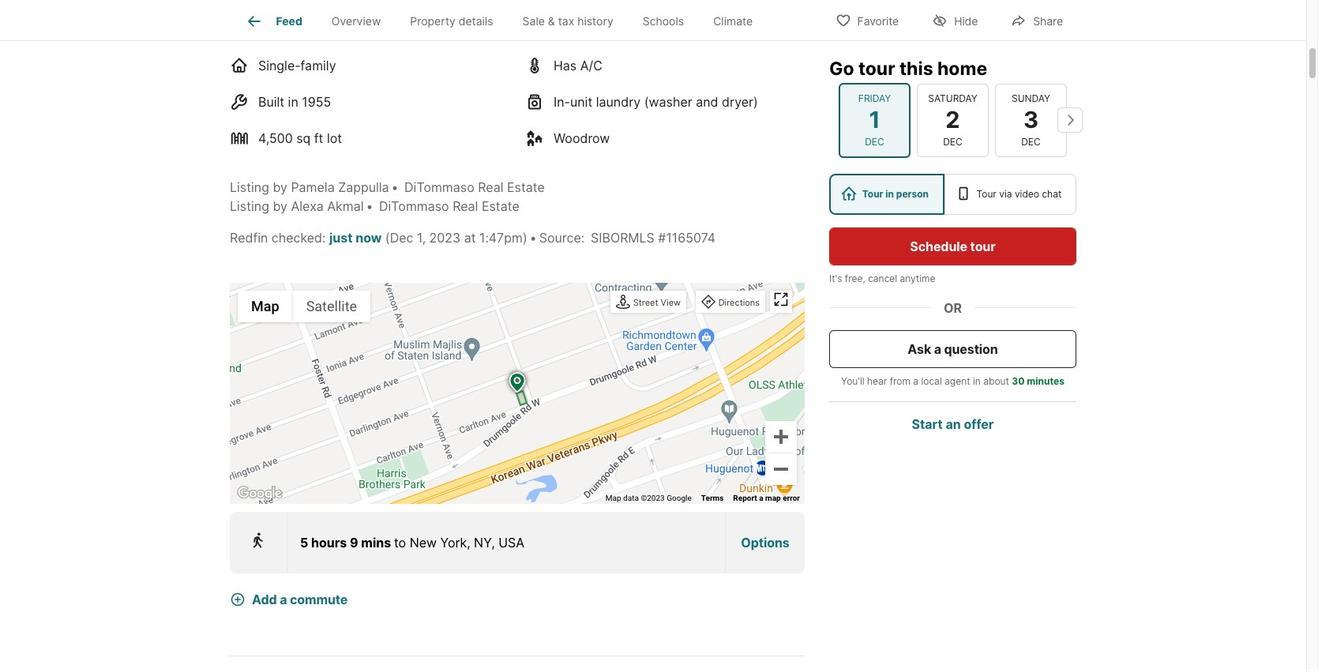 Task type: vqa. For each thing, say whether or not it's contained in the screenshot.
425
no



Task type: locate. For each thing, give the bounding box(es) containing it.
laundry
[[596, 94, 641, 110]]

add
[[252, 591, 277, 607]]

per
[[586, 21, 606, 37]]

• left source:
[[530, 230, 537, 245]]

sq right 4,500
[[296, 130, 311, 146]]

listing
[[230, 179, 269, 195], [230, 198, 269, 214]]

dec inside sunday 3 dec
[[1022, 135, 1041, 147]]

family
[[301, 57, 336, 73]]

• right zappulla
[[391, 179, 399, 195]]

1:47pm)
[[479, 230, 527, 245]]

1 vertical spatial •
[[366, 198, 373, 214]]

redfin
[[328, 21, 366, 37], [230, 230, 268, 245]]

tab list
[[230, 0, 780, 40]]

single-
[[258, 57, 301, 73]]

redfin left checked: at left
[[230, 230, 268, 245]]

ft left the schools
[[627, 21, 637, 37]]

None button
[[839, 83, 911, 157], [917, 84, 989, 156], [995, 84, 1067, 156], [839, 83, 911, 157], [917, 84, 989, 156], [995, 84, 1067, 156]]

redfin right on
[[328, 21, 366, 37]]

map for map
[[251, 298, 279, 315]]

usa
[[499, 535, 525, 550]]

schools
[[643, 14, 684, 28]]

0 vertical spatial ft
[[627, 21, 637, 37]]

hear
[[867, 374, 887, 386]]

map for map data ©2023 google
[[606, 494, 621, 502]]

map left satellite
[[251, 298, 279, 315]]

overview tab
[[317, 2, 396, 40]]

dec inside saturday 2 dec
[[943, 135, 963, 147]]

dec down 3
[[1022, 135, 1041, 147]]

new
[[410, 535, 437, 550]]

in
[[288, 94, 298, 110], [886, 187, 894, 199], [973, 374, 981, 386]]

property details tab
[[396, 2, 508, 40]]

a left map
[[759, 494, 763, 502]]

1 tour from the left
[[862, 187, 884, 199]]

ft
[[627, 21, 637, 37], [314, 130, 323, 146]]

error
[[783, 494, 800, 502]]

1 horizontal spatial tour
[[977, 187, 997, 199]]

report a map error
[[733, 494, 800, 502]]

1 vertical spatial estate
[[482, 198, 520, 214]]

(dec
[[385, 230, 413, 245]]

0 horizontal spatial map
[[251, 298, 279, 315]]

0 horizontal spatial •
[[366, 198, 373, 214]]

0 vertical spatial tour
[[859, 57, 895, 79]]

local
[[921, 374, 942, 386]]

0 horizontal spatial tour
[[859, 57, 895, 79]]

ditommaso up 2023
[[405, 179, 474, 195]]

0 horizontal spatial redfin
[[230, 230, 268, 245]]

map inside map popup button
[[251, 298, 279, 315]]

google image
[[234, 483, 286, 504]]

1 horizontal spatial tour
[[970, 238, 996, 254]]

terms
[[701, 494, 724, 502]]

menu bar
[[238, 290, 371, 322]]

in left person
[[886, 187, 894, 199]]

in right built
[[288, 94, 298, 110]]

to
[[394, 535, 406, 550]]

0 horizontal spatial tour
[[862, 187, 884, 199]]

in right agent
[[973, 374, 981, 386]]

dec
[[865, 135, 885, 147], [943, 135, 963, 147], [1022, 135, 1041, 147]]

tab list containing feed
[[230, 0, 780, 40]]

property details
[[410, 14, 493, 28]]

this
[[900, 57, 933, 79]]

street
[[633, 297, 658, 308]]

1 vertical spatial listing
[[230, 198, 269, 214]]

1 dec from the left
[[865, 135, 885, 147]]

1 vertical spatial sq
[[296, 130, 311, 146]]

tour up friday
[[859, 57, 895, 79]]

tour inside tour in person option
[[862, 187, 884, 199]]

sunday 3 dec
[[1012, 92, 1051, 147]]

1 horizontal spatial •
[[391, 179, 399, 195]]

0 vertical spatial sq
[[610, 21, 624, 37]]

it's
[[829, 272, 842, 284]]

chat
[[1042, 187, 1062, 199]]

estate
[[507, 179, 545, 195], [482, 198, 520, 214]]

commute
[[290, 591, 348, 607]]

checked:
[[272, 230, 326, 245]]

google
[[667, 494, 692, 502]]

built in 1955
[[258, 94, 331, 110]]

1 vertical spatial tour
[[970, 238, 996, 254]]

report
[[733, 494, 757, 502]]

options button
[[726, 514, 805, 571]]

dec inside friday 1 dec
[[865, 135, 885, 147]]

anytime
[[900, 272, 936, 284]]

tour inside tour via video chat option
[[977, 187, 997, 199]]

question
[[944, 340, 998, 356]]

tour left person
[[862, 187, 884, 199]]

real up 1:47pm)
[[478, 179, 504, 195]]

$719
[[554, 21, 583, 37]]

tour right schedule
[[970, 238, 996, 254]]

tax
[[558, 14, 574, 28]]

2 tour from the left
[[977, 187, 997, 199]]

schedule tour button
[[829, 227, 1077, 265]]

about
[[984, 374, 1009, 386]]

tour for go
[[859, 57, 895, 79]]

favorite button
[[822, 4, 912, 36]]

dec down 1
[[865, 135, 885, 147]]

ditommaso up the 1,
[[379, 198, 449, 214]]

a right ask at the right of the page
[[934, 340, 941, 356]]

single-family
[[258, 57, 336, 73]]

woodrow
[[554, 130, 610, 146]]

1 vertical spatial ft
[[314, 130, 323, 146]]

list box containing tour in person
[[829, 173, 1077, 214]]

2 horizontal spatial dec
[[1022, 135, 1041, 147]]

1 vertical spatial by
[[273, 198, 287, 214]]

by left alexa
[[273, 198, 287, 214]]

2 vertical spatial in
[[973, 374, 981, 386]]

dec for 3
[[1022, 135, 1041, 147]]

in inside option
[[886, 187, 894, 199]]

tour left via
[[977, 187, 997, 199]]

has a/c
[[554, 57, 603, 73]]

3 dec from the left
[[1022, 135, 1041, 147]]

map data ©2023 google
[[606, 494, 692, 502]]

tour inside button
[[970, 238, 996, 254]]

dec for 1
[[865, 135, 885, 147]]

1 horizontal spatial ft
[[627, 21, 637, 37]]

schedule tour
[[910, 238, 996, 254]]

directions button
[[697, 292, 764, 313]]

tour for tour in person
[[862, 187, 884, 199]]

listing down 4,500
[[230, 179, 269, 195]]

tour
[[862, 187, 884, 199], [977, 187, 997, 199]]

0 vertical spatial in
[[288, 94, 298, 110]]

0 horizontal spatial ft
[[314, 130, 323, 146]]

dec down 2
[[943, 135, 963, 147]]

1 horizontal spatial dec
[[943, 135, 963, 147]]

start an offer link
[[912, 415, 994, 431]]

ny,
[[474, 535, 495, 550]]

listing left alexa
[[230, 198, 269, 214]]

overview
[[332, 14, 381, 28]]

satellite button
[[293, 290, 371, 322]]

1 vertical spatial map
[[606, 494, 621, 502]]

days
[[278, 21, 306, 37]]

1 vertical spatial real
[[453, 198, 478, 214]]

2 dec from the left
[[943, 135, 963, 147]]

• down zappulla
[[366, 198, 373, 214]]

1 horizontal spatial redfin
[[328, 21, 366, 37]]

a for add a commute
[[280, 591, 287, 607]]

0 vertical spatial map
[[251, 298, 279, 315]]

you'll hear from a local agent in about 30 minutes
[[841, 374, 1065, 386]]

1955
[[302, 94, 331, 110]]

1 by from the top
[[273, 179, 287, 195]]

0 horizontal spatial dec
[[865, 135, 885, 147]]

a right add
[[280, 591, 287, 607]]

directions
[[719, 297, 760, 308]]

real
[[478, 179, 504, 195], [453, 198, 478, 214]]

2 horizontal spatial in
[[973, 374, 981, 386]]

1 vertical spatial in
[[886, 187, 894, 199]]

property
[[410, 14, 456, 28]]

in-unit laundry (washer and dryer)
[[554, 94, 758, 110]]

lot
[[327, 130, 342, 146]]

0 horizontal spatial in
[[288, 94, 298, 110]]

map left data
[[606, 494, 621, 502]]

climate
[[713, 14, 753, 28]]

on redfin link
[[310, 21, 366, 37]]

•
[[391, 179, 399, 195], [366, 198, 373, 214], [530, 230, 537, 245]]

map button
[[238, 290, 293, 322]]

4,500
[[258, 130, 293, 146]]

dec for 2
[[943, 135, 963, 147]]

©2023
[[641, 494, 665, 502]]

terms link
[[701, 494, 724, 502]]

ft left lot
[[314, 130, 323, 146]]

add a commute button
[[230, 581, 373, 618]]

list box
[[829, 173, 1077, 214]]

go
[[829, 57, 854, 79]]

1 horizontal spatial in
[[886, 187, 894, 199]]

on
[[310, 21, 325, 37]]

1 horizontal spatial map
[[606, 494, 621, 502]]

hide
[[954, 14, 978, 27]]

sq right per
[[610, 21, 624, 37]]

ask a question
[[908, 340, 998, 356]]

by
[[273, 179, 287, 195], [273, 198, 287, 214]]

0 vertical spatial by
[[273, 179, 287, 195]]

2 horizontal spatial •
[[530, 230, 537, 245]]

real up at
[[453, 198, 478, 214]]

by left the pamela
[[273, 179, 287, 195]]

0 vertical spatial listing
[[230, 179, 269, 195]]



Task type: describe. For each thing, give the bounding box(es) containing it.
sunday
[[1012, 92, 1051, 104]]

feed link
[[244, 12, 302, 31]]

built
[[258, 94, 284, 110]]

3
[[1024, 106, 1039, 133]]

1 horizontal spatial sq
[[610, 21, 624, 37]]

38 days on redfin
[[258, 21, 366, 37]]

1
[[869, 106, 880, 133]]

in for tour
[[886, 187, 894, 199]]

street view button
[[612, 292, 685, 313]]

#
[[658, 230, 666, 245]]

share
[[1033, 14, 1063, 27]]

via
[[999, 187, 1012, 199]]

saturday 2 dec
[[928, 92, 978, 147]]

history
[[578, 14, 614, 28]]

just
[[329, 230, 353, 245]]

0 vertical spatial redfin
[[328, 21, 366, 37]]

now
[[356, 230, 382, 245]]

hours
[[311, 535, 347, 550]]

start
[[912, 415, 943, 431]]

2 by from the top
[[273, 198, 287, 214]]

feed
[[276, 14, 302, 28]]

tour via video chat option
[[945, 173, 1077, 214]]

details
[[459, 14, 493, 28]]

0 horizontal spatial sq
[[296, 130, 311, 146]]

in for built
[[288, 94, 298, 110]]

options
[[741, 535, 790, 550]]

from
[[890, 374, 911, 386]]

tour via video chat
[[977, 187, 1062, 199]]

(washer
[[644, 94, 693, 110]]

ask a question button
[[829, 329, 1077, 367]]

2023
[[429, 230, 461, 245]]

view
[[661, 297, 681, 308]]

sale & tax history tab
[[508, 2, 628, 40]]

5
[[300, 535, 308, 550]]

a right from
[[913, 374, 919, 386]]

video
[[1015, 187, 1040, 199]]

mins
[[361, 535, 391, 550]]

5 hours 9 mins to new york, ny, usa
[[300, 535, 525, 550]]

sibormls
[[591, 230, 655, 245]]

sale & tax history
[[523, 14, 614, 28]]

friday 1 dec
[[859, 92, 891, 147]]

menu bar containing map
[[238, 290, 371, 322]]

redfin checked: just now (dec 1, 2023 at 1:47pm) • source: sibormls # 1165074
[[230, 230, 716, 245]]

dryer)
[[722, 94, 758, 110]]

0 vertical spatial estate
[[507, 179, 545, 195]]

go tour this home
[[829, 57, 988, 79]]

38
[[258, 21, 274, 37]]

street view
[[633, 297, 681, 308]]

minutes
[[1027, 374, 1065, 386]]

it's free, cancel anytime
[[829, 272, 936, 284]]

a for ask a question
[[934, 340, 941, 356]]

2 vertical spatial •
[[530, 230, 537, 245]]

climate tab
[[699, 2, 768, 40]]

saturday
[[928, 92, 978, 104]]

data
[[623, 494, 639, 502]]

cancel
[[868, 272, 897, 284]]

map region
[[216, 193, 823, 598]]

tour in person option
[[829, 173, 945, 214]]

&
[[548, 14, 555, 28]]

30
[[1012, 374, 1025, 386]]

person
[[896, 187, 929, 199]]

1 vertical spatial ditommaso
[[379, 198, 449, 214]]

1 listing from the top
[[230, 179, 269, 195]]

or
[[944, 299, 962, 315]]

alexa
[[291, 198, 324, 214]]

agent
[[945, 374, 970, 386]]

has
[[554, 57, 577, 73]]

source:
[[539, 230, 585, 245]]

a/c
[[580, 57, 603, 73]]

1,
[[417, 230, 426, 245]]

tour for tour via video chat
[[977, 187, 997, 199]]

tour for schedule
[[970, 238, 996, 254]]

a for report a map error
[[759, 494, 763, 502]]

ask
[[908, 340, 931, 356]]

friday
[[859, 92, 891, 104]]

unit
[[570, 94, 593, 110]]

free,
[[845, 272, 866, 284]]

0 vertical spatial real
[[478, 179, 504, 195]]

map
[[765, 494, 781, 502]]

1165074
[[666, 230, 716, 245]]

2 listing from the top
[[230, 198, 269, 214]]

you'll
[[841, 374, 865, 386]]

schools tab
[[628, 2, 699, 40]]

schedule
[[910, 238, 968, 254]]

0 vertical spatial •
[[391, 179, 399, 195]]

report a map error link
[[733, 494, 800, 502]]

sale
[[523, 14, 545, 28]]

0 vertical spatial ditommaso
[[405, 179, 474, 195]]

1 vertical spatial redfin
[[230, 230, 268, 245]]

satellite
[[306, 298, 357, 315]]

2
[[946, 106, 960, 133]]

$719 per sq ft
[[554, 21, 637, 37]]

home
[[938, 57, 988, 79]]

next image
[[1058, 107, 1083, 133]]

favorite
[[857, 14, 899, 27]]



